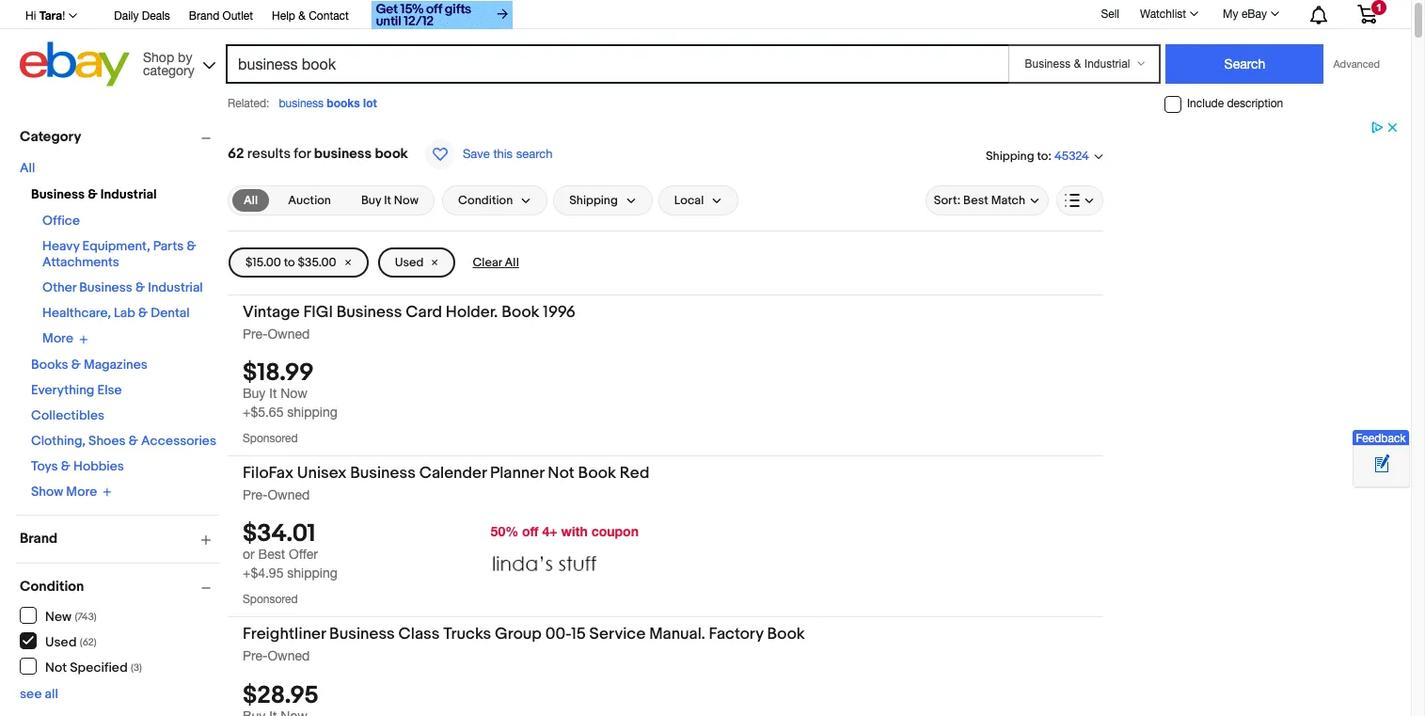 Task type: locate. For each thing, give the bounding box(es) containing it.
vintage figi business card holder. book 1996 heading
[[243, 303, 576, 322]]

more
[[42, 331, 73, 347], [66, 483, 97, 499]]

0 horizontal spatial it
[[269, 386, 277, 401]]

now down book
[[394, 193, 419, 208]]

0 horizontal spatial now
[[281, 386, 308, 401]]

shop
[[143, 49, 174, 64]]

best up +$4.95
[[258, 547, 285, 562]]

condition up new
[[20, 578, 84, 596]]

shipping inside $18.99 buy it now +$5.65 shipping
[[287, 405, 338, 420]]

0 horizontal spatial all
[[20, 160, 35, 176]]

book left red
[[578, 464, 616, 483]]

toys & hobbies link
[[31, 458, 124, 474]]

this
[[493, 147, 513, 161]]

0 vertical spatial business
[[279, 97, 324, 110]]

0 horizontal spatial all link
[[20, 160, 35, 176]]

help & contact link
[[272, 7, 349, 27]]

unisex
[[297, 464, 347, 483]]

0 vertical spatial condition button
[[442, 185, 548, 216]]

0 vertical spatial best
[[964, 193, 989, 208]]

condition button down save this search button
[[442, 185, 548, 216]]

1 vertical spatial brand
[[20, 530, 58, 548]]

owned down filofax
[[268, 488, 310, 503]]

to left 45324
[[1037, 148, 1049, 163]]

sell link
[[1093, 7, 1128, 20]]

book
[[502, 303, 540, 322], [578, 464, 616, 483], [767, 625, 805, 644]]

buy it now
[[361, 193, 419, 208]]

0 horizontal spatial condition
[[20, 578, 84, 596]]

$18.99
[[243, 359, 314, 388]]

more up books
[[42, 331, 73, 347]]

0 vertical spatial it
[[384, 193, 391, 208]]

not up all on the left of the page
[[45, 659, 67, 675]]

save this search button
[[420, 138, 559, 170]]

used
[[395, 255, 424, 270], [45, 634, 77, 650]]

1 horizontal spatial to
[[1037, 148, 1049, 163]]

3 pre- from the top
[[243, 649, 268, 664]]

brand button
[[20, 530, 219, 548]]

used down new
[[45, 634, 77, 650]]

all down 62
[[244, 193, 258, 208]]

2 horizontal spatial book
[[767, 625, 805, 644]]

1 vertical spatial best
[[258, 547, 285, 562]]

account navigation
[[15, 0, 1392, 32]]

& right help
[[299, 9, 306, 23]]

to right $15.00
[[284, 255, 295, 270]]

2 vertical spatial owned
[[268, 649, 310, 664]]

+$4.95 shipping
[[243, 566, 338, 581]]

0 vertical spatial pre-
[[243, 327, 268, 342]]

0 vertical spatial shipping
[[287, 405, 338, 420]]

1 horizontal spatial not
[[548, 464, 575, 483]]

50% off 4+ with coupon or best offer
[[243, 524, 639, 562]]

None submit
[[1166, 44, 1325, 84]]

not specified (3)
[[45, 659, 142, 675]]

shipping for shipping
[[570, 193, 618, 208]]

book
[[375, 145, 408, 163]]

advertisement region
[[1119, 120, 1401, 684]]

contact
[[309, 9, 349, 23]]

0 vertical spatial not
[[548, 464, 575, 483]]

& right "parts"
[[187, 238, 196, 254]]

shoes
[[89, 432, 126, 448]]

1 horizontal spatial buy
[[361, 193, 381, 208]]

magazines
[[84, 356, 148, 372]]

1 vertical spatial buy
[[243, 386, 266, 401]]

0 horizontal spatial buy
[[243, 386, 266, 401]]

all
[[20, 160, 35, 176], [244, 193, 258, 208], [505, 255, 519, 270]]

pre- down vintage
[[243, 327, 268, 342]]

1 vertical spatial owned
[[268, 488, 310, 503]]

(3)
[[131, 661, 142, 673]]

other business & industrial link
[[42, 280, 203, 296]]

category
[[20, 128, 81, 146]]

pre- down freightliner
[[243, 649, 268, 664]]

0 vertical spatial shipping
[[986, 148, 1035, 163]]

business right figi
[[337, 303, 402, 322]]

shipping right +$5.65
[[287, 405, 338, 420]]

industrial up equipment,
[[101, 186, 157, 202]]

equipment,
[[82, 238, 150, 254]]

used for used (62)
[[45, 634, 77, 650]]

condition button up (743)
[[20, 578, 219, 596]]

see all
[[20, 686, 58, 702]]

daily deals link
[[114, 7, 170, 27]]

for
[[294, 145, 311, 163]]

1 vertical spatial all link
[[232, 189, 269, 212]]

factory
[[709, 625, 764, 644]]

buy up +$5.65
[[243, 386, 266, 401]]

more down toys & hobbies link
[[66, 483, 97, 499]]

condition down save this search button
[[458, 193, 513, 208]]

all down category
[[20, 160, 35, 176]]

All selected text field
[[244, 192, 258, 209]]

owned inside freightliner business class trucks group 00-15 service manual. factory book pre-owned
[[268, 649, 310, 664]]

1 pre- from the top
[[243, 327, 268, 342]]

1
[[1377, 2, 1383, 13]]

group
[[495, 625, 542, 644]]

healthcare,
[[42, 305, 111, 321]]

1 vertical spatial it
[[269, 386, 277, 401]]

help & contact
[[272, 9, 349, 23]]

1 vertical spatial all
[[244, 193, 258, 208]]

owned inside vintage figi business card holder. book 1996 pre-owned
[[268, 327, 310, 342]]

best right sort:
[[964, 193, 989, 208]]

now up +$5.65
[[281, 386, 308, 401]]

it inside $18.99 buy it now +$5.65 shipping
[[269, 386, 277, 401]]

brand down show at the left
[[20, 530, 58, 548]]

brand inside account navigation
[[189, 9, 220, 23]]

2 vertical spatial book
[[767, 625, 805, 644]]

filofax
[[243, 464, 294, 483]]

condition
[[458, 193, 513, 208], [20, 578, 84, 596]]

save
[[463, 147, 490, 161]]

0 vertical spatial all
[[20, 160, 35, 176]]

freightliner business class trucks group 00-15 service manual. factory book heading
[[243, 625, 805, 644]]

condition inside "main content"
[[458, 193, 513, 208]]

shipping
[[986, 148, 1035, 163], [570, 193, 618, 208]]

0 vertical spatial brand
[[189, 9, 220, 23]]

business left books
[[279, 97, 324, 110]]

all link
[[20, 160, 35, 176], [232, 189, 269, 212]]

1 owned from the top
[[268, 327, 310, 342]]

2 vertical spatial pre-
[[243, 649, 268, 664]]

advanced
[[1334, 58, 1381, 70]]

& right lab
[[138, 305, 148, 321]]

1 vertical spatial shipping
[[570, 193, 618, 208]]

1 vertical spatial now
[[281, 386, 308, 401]]

1 horizontal spatial brand
[[189, 9, 220, 23]]

shipping inside shipping to : 45324
[[986, 148, 1035, 163]]

$15.00
[[246, 255, 281, 270]]

1 vertical spatial pre-
[[243, 488, 268, 503]]

off
[[522, 524, 539, 540]]

condition button
[[442, 185, 548, 216], [20, 578, 219, 596]]

book right factory
[[767, 625, 805, 644]]

0 horizontal spatial to
[[284, 255, 295, 270]]

filofax unisex business calender planner not book red heading
[[243, 464, 650, 483]]

2 owned from the top
[[268, 488, 310, 503]]

$35.00
[[298, 255, 337, 270]]

business inside "main content"
[[314, 145, 372, 163]]

to inside shipping to : 45324
[[1037, 148, 1049, 163]]

other
[[42, 280, 76, 296]]

0 vertical spatial book
[[502, 303, 540, 322]]

0 vertical spatial condition
[[458, 193, 513, 208]]

shipping for shipping to : 45324
[[986, 148, 1035, 163]]

owned
[[268, 327, 310, 342], [268, 488, 310, 503], [268, 649, 310, 664]]

business inside freightliner business class trucks group 00-15 service manual. factory book pre-owned
[[329, 625, 395, 644]]

0 horizontal spatial condition button
[[20, 578, 219, 596]]

used up vintage figi business card holder. book 1996 heading in the left top of the page
[[395, 255, 424, 270]]

trucks
[[443, 625, 491, 644]]

0 horizontal spatial used
[[45, 634, 77, 650]]

it up +$5.65
[[269, 386, 277, 401]]

1 vertical spatial business
[[314, 145, 372, 163]]

1 horizontal spatial best
[[964, 193, 989, 208]]

0 vertical spatial to
[[1037, 148, 1049, 163]]

show
[[31, 483, 63, 499]]

books & magazines everything else collectibles clothing, shoes & accessories toys & hobbies
[[31, 356, 216, 474]]

1 vertical spatial book
[[578, 464, 616, 483]]

watchlist link
[[1130, 3, 1208, 25]]

0 horizontal spatial shipping
[[570, 193, 618, 208]]

auction link
[[277, 189, 342, 212]]

manual.
[[649, 625, 706, 644]]

$15.00 to $35.00
[[246, 255, 337, 270]]

main content containing $18.99
[[228, 120, 1104, 716]]

it down book
[[384, 193, 391, 208]]

all link down category
[[20, 160, 35, 176]]

hobbies
[[73, 458, 124, 474]]

0 horizontal spatial book
[[502, 303, 540, 322]]

attachments
[[42, 254, 119, 270]]

with
[[561, 524, 588, 540]]

not right the planner
[[548, 464, 575, 483]]

1 vertical spatial industrial
[[148, 280, 203, 296]]

pre- inside freightliner business class trucks group 00-15 service manual. factory book pre-owned
[[243, 649, 268, 664]]

owned down freightliner
[[268, 649, 310, 664]]

0 horizontal spatial best
[[258, 547, 285, 562]]

brand outlet
[[189, 9, 253, 23]]

1 horizontal spatial shipping
[[986, 148, 1035, 163]]

business up office link
[[31, 186, 85, 202]]

2 pre- from the top
[[243, 488, 268, 503]]

owned down vintage
[[268, 327, 310, 342]]

new (743)
[[45, 608, 97, 624]]

listing options selector. list view selected. image
[[1065, 193, 1095, 208]]

my ebay
[[1224, 8, 1268, 21]]

0 vertical spatial industrial
[[101, 186, 157, 202]]

& up "healthcare, lab & dental" link
[[135, 280, 145, 296]]

business left class
[[329, 625, 395, 644]]

1 link
[[1347, 0, 1389, 27]]

book left 1996
[[502, 303, 540, 322]]

1 horizontal spatial used
[[395, 255, 424, 270]]

0 vertical spatial used
[[395, 255, 424, 270]]

business up "healthcare, lab & dental" link
[[79, 280, 133, 296]]

figi
[[303, 303, 333, 322]]

lot
[[363, 96, 377, 110]]

show more button
[[31, 483, 112, 500]]

book inside filofax unisex business calender planner not book red pre-owned
[[578, 464, 616, 483]]

+$5.65
[[243, 405, 284, 420]]

business right for
[[314, 145, 372, 163]]

$34.01
[[243, 520, 316, 549]]

3 owned from the top
[[268, 649, 310, 664]]

all link down 62
[[232, 189, 269, 212]]

shipping down offer
[[287, 566, 338, 581]]

filofax unisex business calender planner not book red pre-owned
[[243, 464, 650, 503]]

2 vertical spatial all
[[505, 255, 519, 270]]

industrial up dental
[[148, 280, 203, 296]]

brand left 'outlet' on the top of the page
[[189, 9, 220, 23]]

1 vertical spatial to
[[284, 255, 295, 270]]

0 horizontal spatial brand
[[20, 530, 58, 548]]

get an extra 15% off image
[[372, 1, 513, 29]]

business right 'unisex'
[[350, 464, 416, 483]]

shop by category
[[143, 49, 195, 78]]

card
[[406, 303, 442, 322]]

1 vertical spatial condition
[[20, 578, 84, 596]]

everything else link
[[31, 382, 122, 398]]

shipping
[[287, 405, 338, 420], [287, 566, 338, 581]]

all right clear
[[505, 255, 519, 270]]

1 vertical spatial used
[[45, 634, 77, 650]]

1 vertical spatial condition button
[[20, 578, 219, 596]]

business inside related: business books lot
[[279, 97, 324, 110]]

shipping inside dropdown button
[[570, 193, 618, 208]]

1 shipping from the top
[[287, 405, 338, 420]]

watchlist
[[1141, 8, 1187, 21]]

1 horizontal spatial condition
[[458, 193, 513, 208]]

clear
[[473, 255, 502, 270]]

!
[[62, 9, 65, 23]]

1 vertical spatial shipping
[[287, 566, 338, 581]]

used inside "main content"
[[395, 255, 424, 270]]

pre- down filofax
[[243, 488, 268, 503]]

main content
[[228, 120, 1104, 716]]

calender
[[419, 464, 487, 483]]

shop by category banner
[[15, 0, 1392, 91]]

1 horizontal spatial now
[[394, 193, 419, 208]]

1 horizontal spatial book
[[578, 464, 616, 483]]

0 vertical spatial owned
[[268, 327, 310, 342]]

0 horizontal spatial not
[[45, 659, 67, 675]]

class
[[399, 625, 440, 644]]

& right shoes
[[129, 432, 138, 448]]

2 shipping from the top
[[287, 566, 338, 581]]

0 vertical spatial buy
[[361, 193, 381, 208]]

shop by category button
[[135, 42, 219, 82]]

business inside filofax unisex business calender planner not book red pre-owned
[[350, 464, 416, 483]]

see
[[20, 686, 42, 702]]

buy down book
[[361, 193, 381, 208]]

(62)
[[80, 636, 97, 648]]



Task type: describe. For each thing, give the bounding box(es) containing it.
best inside dropdown button
[[964, 193, 989, 208]]

vintage
[[243, 303, 300, 322]]

local button
[[659, 185, 739, 216]]

new
[[45, 608, 72, 624]]

1 vertical spatial not
[[45, 659, 67, 675]]

book inside freightliner business class trucks group 00-15 service manual. factory book pre-owned
[[767, 625, 805, 644]]

shipping button
[[554, 185, 653, 216]]

ebay
[[1242, 8, 1268, 21]]

1 horizontal spatial all
[[244, 193, 258, 208]]

hi tara !
[[25, 8, 65, 23]]

office link
[[42, 213, 80, 229]]

to for $35.00
[[284, 255, 295, 270]]

feedback
[[1357, 432, 1407, 445]]

description
[[1228, 97, 1284, 110]]

sort: best match button
[[926, 185, 1049, 216]]

used link
[[378, 248, 456, 278]]

healthcare, lab & dental link
[[42, 305, 190, 321]]

0 vertical spatial all link
[[20, 160, 35, 176]]

book inside vintage figi business card holder. book 1996 pre-owned
[[502, 303, 540, 322]]

now inside $18.99 buy it now +$5.65 shipping
[[281, 386, 308, 401]]

0 vertical spatial now
[[394, 193, 419, 208]]

search
[[516, 147, 553, 161]]

business inside vintage figi business card holder. book 1996 pre-owned
[[337, 303, 402, 322]]

pre- inside vintage figi business card holder. book 1996 pre-owned
[[243, 327, 268, 342]]

vintage figi business card holder. book 1996 pre-owned
[[243, 303, 576, 342]]

daily deals
[[114, 9, 170, 23]]

00-
[[546, 625, 571, 644]]

collectibles link
[[31, 407, 105, 423]]

freightliner business class trucks group 00-15 service manual. factory book link
[[243, 625, 863, 648]]

filofax unisex business calender planner not book red link
[[243, 464, 863, 487]]

outlet
[[223, 9, 253, 23]]

2 horizontal spatial all
[[505, 255, 519, 270]]

office
[[42, 213, 80, 229]]

see all button
[[20, 686, 58, 702]]

not inside filofax unisex business calender planner not book red pre-owned
[[548, 464, 575, 483]]

buy it now link
[[350, 189, 430, 212]]

my ebay link
[[1213, 3, 1288, 25]]

brand for brand outlet
[[189, 9, 220, 23]]

local
[[675, 193, 704, 208]]

include description
[[1188, 97, 1284, 110]]

sort: best match
[[934, 193, 1026, 208]]

collectibles
[[31, 407, 105, 423]]

used (62)
[[45, 634, 97, 650]]

sort:
[[934, 193, 961, 208]]

business inside office heavy equipment, parts & attachments other business & industrial healthcare, lab & dental
[[79, 280, 133, 296]]

parts
[[153, 238, 184, 254]]

1 horizontal spatial condition button
[[442, 185, 548, 216]]

$15.00 to $35.00 link
[[229, 248, 369, 278]]

related:
[[228, 97, 270, 110]]

to for :
[[1037, 148, 1049, 163]]

specified
[[70, 659, 128, 675]]

:
[[1049, 148, 1052, 163]]

clothing, shoes & accessories link
[[31, 432, 216, 448]]

shipping to : 45324
[[986, 148, 1090, 164]]

books
[[31, 356, 68, 372]]

& up equipment,
[[88, 186, 98, 202]]

more button
[[42, 330, 88, 347]]

visit linda*s***stuff ebay store! image
[[491, 545, 598, 583]]

1 horizontal spatial it
[[384, 193, 391, 208]]

1 horizontal spatial all link
[[232, 189, 269, 212]]

& right toys
[[61, 458, 71, 474]]

buy inside $18.99 buy it now +$5.65 shipping
[[243, 386, 266, 401]]

clear all
[[473, 255, 519, 270]]

heavy
[[42, 238, 79, 254]]

& inside "link"
[[299, 9, 306, 23]]

0 vertical spatial more
[[42, 331, 73, 347]]

sell
[[1101, 7, 1120, 20]]

50%
[[491, 524, 519, 540]]

service
[[590, 625, 646, 644]]

$28.95
[[243, 681, 319, 710]]

used for used
[[395, 255, 424, 270]]

clothing,
[[31, 432, 86, 448]]

none submit inside shop by category banner
[[1166, 44, 1325, 84]]

everything
[[31, 382, 94, 398]]

owned inside filofax unisex business calender planner not book red pre-owned
[[268, 488, 310, 503]]

auction
[[288, 193, 331, 208]]

4+
[[542, 524, 558, 540]]

tara
[[39, 8, 62, 23]]

deals
[[142, 9, 170, 23]]

& up the everything else link
[[71, 356, 81, 372]]

brand outlet link
[[189, 7, 253, 27]]

lab
[[114, 305, 135, 321]]

books & magazines link
[[31, 356, 148, 372]]

dental
[[151, 305, 190, 321]]

save this search
[[463, 147, 553, 161]]

1996
[[543, 303, 576, 322]]

1 vertical spatial more
[[66, 483, 97, 499]]

business & industrial
[[31, 186, 157, 202]]

category
[[143, 63, 195, 78]]

category button
[[20, 128, 219, 146]]

best inside 50% off 4+ with coupon or best offer
[[258, 547, 285, 562]]

Search for anything text field
[[229, 46, 1006, 82]]

brand for brand
[[20, 530, 58, 548]]

show more
[[31, 483, 97, 499]]

daily
[[114, 9, 139, 23]]

clear all link
[[465, 248, 527, 278]]

freightliner
[[243, 625, 326, 644]]

by
[[178, 49, 192, 64]]

planner
[[490, 464, 544, 483]]

pre- inside filofax unisex business calender planner not book red pre-owned
[[243, 488, 268, 503]]

my
[[1224, 8, 1239, 21]]

industrial inside office heavy equipment, parts & attachments other business & industrial healthcare, lab & dental
[[148, 280, 203, 296]]

related: business books lot
[[228, 96, 377, 110]]



Task type: vqa. For each thing, say whether or not it's contained in the screenshot.


